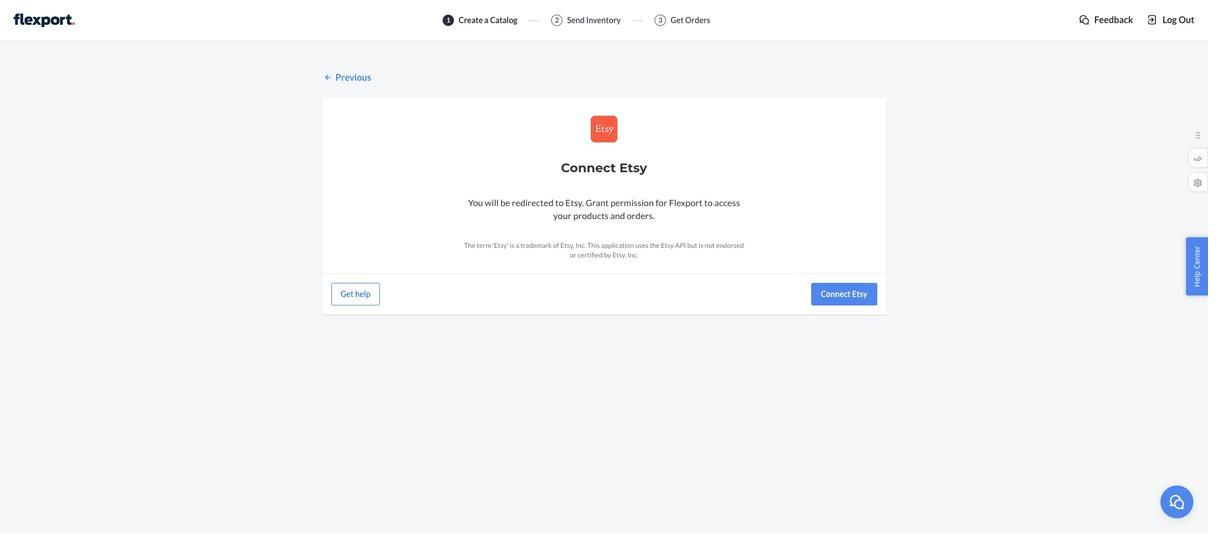 Task type: vqa. For each thing, say whether or not it's contained in the screenshot.
close ICON
no



Task type: describe. For each thing, give the bounding box(es) containing it.
catalog
[[490, 15, 518, 25]]

access
[[715, 197, 740, 208]]

feedback link
[[1079, 14, 1134, 26]]

you will be redirected to etsy. grant permission for flexport to access your products and orders.
[[468, 197, 740, 221]]

inventory
[[587, 15, 621, 25]]

permission
[[611, 197, 654, 208]]

not
[[705, 241, 715, 250]]

send inventory
[[567, 15, 621, 25]]

0 horizontal spatial etsy
[[620, 161, 647, 176]]

get orders
[[671, 15, 711, 25]]

create
[[459, 15, 483, 25]]

2 is from the left
[[699, 241, 704, 250]]

of
[[553, 241, 559, 250]]

0 vertical spatial connect etsy
[[561, 161, 647, 176]]

2
[[555, 16, 559, 25]]

help
[[1193, 271, 1203, 288]]

connect inside connect etsy button
[[821, 289, 851, 299]]

your
[[554, 210, 572, 221]]

create a catalog
[[459, 15, 518, 25]]

endorsed
[[716, 241, 744, 250]]

the term 'etsy' is a trademark of etsy, inc. this application uses the etsy api but is not endorsed or certified by etsy, inc.
[[464, 241, 744, 259]]

will
[[485, 197, 499, 208]]

redirected
[[512, 197, 554, 208]]

get for get orders
[[671, 15, 684, 25]]

connect etsy inside button
[[821, 289, 868, 299]]

1 to from the left
[[556, 197, 564, 208]]

certified
[[578, 251, 603, 259]]

flexport logo image
[[14, 14, 75, 27]]

orders.
[[627, 210, 655, 221]]

3
[[659, 16, 663, 25]]

0 vertical spatial connect
[[561, 161, 616, 176]]



Task type: locate. For each thing, give the bounding box(es) containing it.
get inside button
[[341, 289, 354, 299]]

etsy, right of
[[561, 241, 575, 250]]

0 horizontal spatial is
[[510, 241, 515, 250]]

out
[[1179, 14, 1195, 25]]

1 horizontal spatial to
[[705, 197, 713, 208]]

to up your
[[556, 197, 564, 208]]

0 horizontal spatial to
[[556, 197, 564, 208]]

previous link
[[322, 71, 887, 84]]

to left access in the top of the page
[[705, 197, 713, 208]]

0 horizontal spatial connect etsy
[[561, 161, 647, 176]]

ojiud image
[[1169, 494, 1186, 511]]

2 horizontal spatial etsy
[[853, 289, 868, 299]]

connect
[[561, 161, 616, 176], [821, 289, 851, 299]]

trademark
[[521, 241, 552, 250]]

for
[[656, 197, 668, 208]]

log out
[[1163, 14, 1195, 25]]

this
[[588, 241, 600, 250]]

get for get help
[[341, 289, 354, 299]]

1 horizontal spatial is
[[699, 241, 704, 250]]

term
[[477, 241, 491, 250]]

1 horizontal spatial inc.
[[628, 251, 638, 259]]

flexport
[[669, 197, 703, 208]]

connect etsy
[[561, 161, 647, 176], [821, 289, 868, 299]]

center
[[1193, 246, 1203, 270]]

grant
[[586, 197, 609, 208]]

etsy
[[620, 161, 647, 176], [661, 241, 674, 250], [853, 289, 868, 299]]

1 horizontal spatial connect etsy
[[821, 289, 868, 299]]

1 vertical spatial etsy
[[661, 241, 674, 250]]

products
[[574, 210, 609, 221]]

0 horizontal spatial get
[[341, 289, 354, 299]]

a right 'etsy' on the left top of the page
[[516, 241, 519, 250]]

send
[[567, 15, 585, 25]]

0 horizontal spatial inc.
[[576, 241, 586, 250]]

1
[[447, 16, 451, 25]]

you
[[468, 197, 483, 208]]

help
[[355, 289, 371, 299]]

etsy inside button
[[853, 289, 868, 299]]

by
[[604, 251, 611, 259]]

or
[[570, 251, 577, 259]]

1 vertical spatial inc.
[[628, 251, 638, 259]]

is left not
[[699, 241, 704, 250]]

but
[[688, 241, 698, 250]]

orders
[[686, 15, 711, 25]]

a right create
[[485, 15, 489, 25]]

2 to from the left
[[705, 197, 713, 208]]

a inside the term 'etsy' is a trademark of etsy, inc. this application uses the etsy api but is not endorsed or certified by etsy, inc.
[[516, 241, 519, 250]]

be
[[501, 197, 510, 208]]

0 horizontal spatial connect
[[561, 161, 616, 176]]

connect etsy button
[[812, 283, 878, 306]]

application
[[601, 241, 634, 250]]

etsy, down application
[[613, 251, 627, 259]]

1 vertical spatial get
[[341, 289, 354, 299]]

1 horizontal spatial a
[[516, 241, 519, 250]]

get right 3
[[671, 15, 684, 25]]

0 vertical spatial inc.
[[576, 241, 586, 250]]

0 vertical spatial get
[[671, 15, 684, 25]]

etsy.
[[566, 197, 584, 208]]

2 vertical spatial etsy
[[853, 289, 868, 299]]

api
[[675, 241, 686, 250]]

inc. up or
[[576, 241, 586, 250]]

1 is from the left
[[510, 241, 515, 250]]

is
[[510, 241, 515, 250], [699, 241, 704, 250]]

'etsy'
[[493, 241, 509, 250]]

get
[[671, 15, 684, 25], [341, 289, 354, 299]]

is right 'etsy' on the left top of the page
[[510, 241, 515, 250]]

and
[[611, 210, 625, 221]]

help center
[[1193, 246, 1203, 288]]

get left help
[[341, 289, 354, 299]]

1 horizontal spatial etsy
[[661, 241, 674, 250]]

1 vertical spatial etsy,
[[613, 251, 627, 259]]

1 horizontal spatial connect
[[821, 289, 851, 299]]

log
[[1163, 14, 1177, 25]]

0 vertical spatial a
[[485, 15, 489, 25]]

1 vertical spatial a
[[516, 241, 519, 250]]

1 horizontal spatial get
[[671, 15, 684, 25]]

1 vertical spatial connect etsy
[[821, 289, 868, 299]]

1 horizontal spatial etsy,
[[613, 251, 627, 259]]

etsy,
[[561, 241, 575, 250], [613, 251, 627, 259]]

inc.
[[576, 241, 586, 250], [628, 251, 638, 259]]

the
[[464, 241, 476, 250]]

previous
[[336, 72, 371, 83]]

0 horizontal spatial a
[[485, 15, 489, 25]]

get help button
[[331, 283, 380, 306]]

help center button
[[1187, 238, 1209, 296]]

the
[[650, 241, 660, 250]]

a
[[485, 15, 489, 25], [516, 241, 519, 250]]

feedback
[[1095, 14, 1134, 25]]

etsy inside the term 'etsy' is a trademark of etsy, inc. this application uses the etsy api but is not endorsed or certified by etsy, inc.
[[661, 241, 674, 250]]

log out button
[[1147, 14, 1195, 26]]

get help
[[341, 289, 371, 299]]

0 horizontal spatial etsy,
[[561, 241, 575, 250]]

uses
[[636, 241, 649, 250]]

0 vertical spatial etsy
[[620, 161, 647, 176]]

inc. down uses
[[628, 251, 638, 259]]

1 vertical spatial connect
[[821, 289, 851, 299]]

to
[[556, 197, 564, 208], [705, 197, 713, 208]]

0 vertical spatial etsy,
[[561, 241, 575, 250]]



